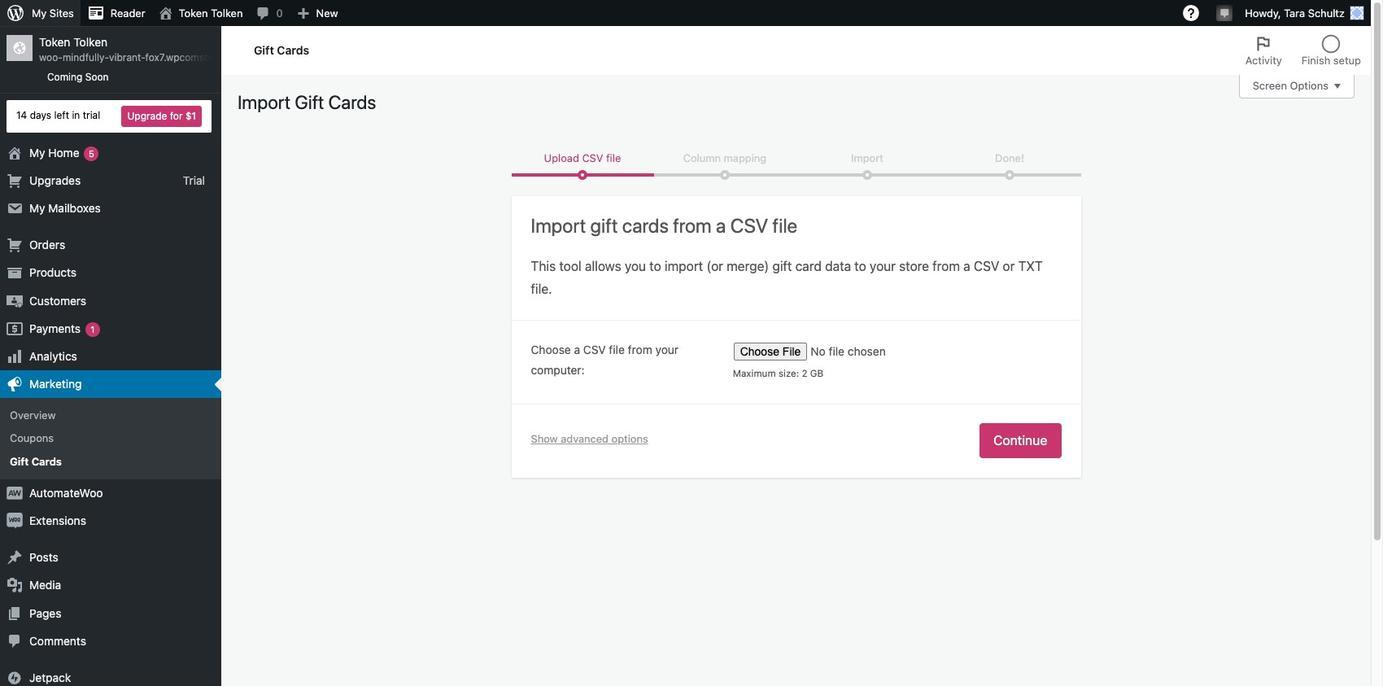 Task type: locate. For each thing, give the bounding box(es) containing it.
or
[[1003, 259, 1015, 274]]

1 vertical spatial import
[[851, 151, 884, 164]]

0
[[276, 7, 283, 20]]

gift up allows
[[591, 214, 618, 237]]

2 vertical spatial cards
[[31, 455, 62, 468]]

import
[[238, 91, 291, 113], [851, 151, 884, 164], [531, 214, 586, 237]]

to right data
[[855, 259, 867, 274]]

days
[[30, 109, 51, 121]]

gift
[[591, 214, 618, 237], [773, 259, 792, 274]]

0 vertical spatial tolken
[[211, 7, 243, 20]]

notification image
[[1219, 6, 1232, 19]]

gift cards
[[254, 43, 309, 57], [10, 455, 62, 468]]

a left or
[[964, 259, 971, 274]]

media
[[29, 578, 61, 592]]

this tool allows you to import (or merge) gift card data to your store from a csv or txt file.
[[531, 259, 1043, 297]]

analytics link
[[0, 343, 221, 370]]

file
[[606, 151, 621, 164], [773, 214, 798, 237], [609, 343, 625, 357]]

0 vertical spatial from
[[673, 214, 712, 237]]

14
[[16, 109, 27, 121]]

2 horizontal spatial from
[[933, 259, 960, 274]]

2 horizontal spatial import
[[851, 151, 884, 164]]

to right you at the left of page
[[650, 259, 662, 274]]

pages link
[[0, 600, 221, 627]]

0 vertical spatial token
[[179, 7, 208, 20]]

in
[[72, 109, 80, 121]]

1 vertical spatial token
[[39, 35, 70, 49]]

a
[[716, 214, 726, 237], [964, 259, 971, 274], [574, 343, 580, 357]]

my sites link
[[0, 0, 80, 26]]

0 horizontal spatial gift cards
[[10, 455, 62, 468]]

1 horizontal spatial cards
[[277, 43, 309, 57]]

size:
[[779, 368, 799, 379]]

my home 5
[[29, 145, 94, 159]]

my down upgrades
[[29, 201, 45, 215]]

reader link
[[80, 0, 152, 26]]

file inside choose a csv file from your computer:
[[609, 343, 625, 357]]

gift cards link
[[0, 450, 221, 473]]

0 vertical spatial my
[[32, 7, 47, 20]]

gb
[[811, 368, 824, 379]]

gift cards inside main menu navigation
[[10, 455, 62, 468]]

tab list containing activity
[[1236, 26, 1371, 75]]

my inside my sites link
[[32, 7, 47, 20]]

0 horizontal spatial cards
[[31, 455, 62, 468]]

comments link
[[0, 627, 221, 655]]

computer:
[[531, 363, 585, 377]]

tolken inside the token tolken link
[[211, 7, 243, 20]]

1
[[91, 324, 95, 334]]

screen options
[[1253, 79, 1329, 92]]

gift cards down "0"
[[254, 43, 309, 57]]

0 horizontal spatial from
[[628, 343, 653, 357]]

woo-
[[39, 51, 63, 64]]

token
[[179, 7, 208, 20], [39, 35, 70, 49]]

tolken up mindfully-
[[73, 35, 108, 49]]

upgrade for $1 button
[[122, 105, 202, 127]]

a inside this tool allows you to import (or merge) gift card data to your store from a csv or txt file.
[[964, 259, 971, 274]]

products link
[[0, 259, 221, 287]]

1 horizontal spatial gift cards
[[254, 43, 309, 57]]

1 horizontal spatial gift
[[773, 259, 792, 274]]

tolken left 0 link
[[211, 7, 243, 20]]

1 vertical spatial gift
[[295, 91, 324, 113]]

token inside token tolken woo-mindfully-vibrant-fox7.wpcomstaging.com coming soon
[[39, 35, 70, 49]]

file.
[[531, 282, 552, 297]]

1 vertical spatial tolken
[[73, 35, 108, 49]]

2 vertical spatial my
[[29, 201, 45, 215]]

activity button
[[1236, 26, 1292, 75]]

import for import gift cards
[[238, 91, 291, 113]]

gift
[[254, 43, 274, 57], [295, 91, 324, 113], [10, 455, 29, 468]]

from inside this tool allows you to import (or merge) gift card data to your store from a csv or txt file.
[[933, 259, 960, 274]]

2 vertical spatial from
[[628, 343, 653, 357]]

token inside toolbar navigation
[[179, 7, 208, 20]]

from inside choose a csv file from your computer:
[[628, 343, 653, 357]]

gift left the card at right top
[[773, 259, 792, 274]]

tolken for token tolken woo-mindfully-vibrant-fox7.wpcomstaging.com coming soon
[[73, 35, 108, 49]]

0 vertical spatial gift
[[254, 43, 274, 57]]

this
[[531, 259, 556, 274]]

advanced
[[561, 432, 609, 445]]

1 horizontal spatial to
[[855, 259, 867, 274]]

my mailboxes
[[29, 201, 101, 215]]

0 vertical spatial cards
[[277, 43, 309, 57]]

a inside choose a csv file from your computer:
[[574, 343, 580, 357]]

finish
[[1302, 54, 1331, 67]]

your
[[870, 259, 896, 274], [656, 343, 679, 357]]

done!
[[996, 151, 1025, 164]]

csv
[[582, 151, 603, 164], [731, 214, 769, 237], [974, 259, 1000, 274], [583, 343, 606, 357]]

marketing link
[[0, 370, 221, 398]]

import for import gift cards from a csv file
[[531, 214, 586, 237]]

gift inside main menu navigation
[[10, 455, 29, 468]]

token for token tolken
[[179, 7, 208, 20]]

txt
[[1019, 259, 1043, 274]]

posts
[[29, 550, 58, 564]]

from
[[673, 214, 712, 237], [933, 259, 960, 274], [628, 343, 653, 357]]

home
[[48, 145, 79, 159]]

card
[[796, 259, 822, 274]]

0 horizontal spatial import
[[238, 91, 291, 113]]

2 to from the left
[[855, 259, 867, 274]]

maximum
[[733, 368, 776, 379]]

upgrade for $1
[[127, 110, 196, 122]]

1 vertical spatial cards
[[328, 91, 376, 113]]

my left sites
[[32, 7, 47, 20]]

0 horizontal spatial tolken
[[73, 35, 108, 49]]

2 vertical spatial import
[[531, 214, 586, 237]]

file right choose
[[609, 343, 625, 357]]

2 vertical spatial file
[[609, 343, 625, 357]]

csv left or
[[974, 259, 1000, 274]]

coupons
[[10, 432, 54, 445]]

data
[[825, 259, 851, 274]]

mailboxes
[[48, 201, 101, 215]]

continue button
[[980, 423, 1062, 458]]

5
[[89, 148, 94, 158]]

1 vertical spatial gift cards
[[10, 455, 62, 468]]

a up (or
[[716, 214, 726, 237]]

1 horizontal spatial import
[[531, 214, 586, 237]]

options
[[1291, 79, 1329, 92]]

2 vertical spatial a
[[574, 343, 580, 357]]

cards inside main menu navigation
[[31, 455, 62, 468]]

csv inside choose a csv file from your computer:
[[583, 343, 606, 357]]

0 horizontal spatial to
[[650, 259, 662, 274]]

fox7.wpcomstaging.com
[[145, 51, 256, 64]]

file right upload
[[606, 151, 621, 164]]

upgrade
[[127, 110, 167, 122]]

0 horizontal spatial token
[[39, 35, 70, 49]]

token up woo-
[[39, 35, 70, 49]]

0 vertical spatial your
[[870, 259, 896, 274]]

1 horizontal spatial tolken
[[211, 7, 243, 20]]

gift cards down coupons
[[10, 455, 62, 468]]

token up fox7.wpcomstaging.com
[[179, 7, 208, 20]]

tolken inside token tolken woo-mindfully-vibrant-fox7.wpcomstaging.com coming soon
[[73, 35, 108, 49]]

csv up "computer:"
[[583, 343, 606, 357]]

1 vertical spatial gift
[[773, 259, 792, 274]]

0 vertical spatial a
[[716, 214, 726, 237]]

2 vertical spatial gift
[[10, 455, 29, 468]]

main menu navigation
[[0, 26, 256, 686]]

import for import
[[851, 151, 884, 164]]

1 vertical spatial from
[[933, 259, 960, 274]]

1 vertical spatial a
[[964, 259, 971, 274]]

1 horizontal spatial your
[[870, 259, 896, 274]]

0 horizontal spatial a
[[574, 343, 580, 357]]

file up the card at right top
[[773, 214, 798, 237]]

column
[[684, 151, 721, 164]]

2 horizontal spatial gift
[[295, 91, 324, 113]]

1 horizontal spatial token
[[179, 7, 208, 20]]

0 horizontal spatial your
[[656, 343, 679, 357]]

a right choose
[[574, 343, 580, 357]]

token tolken
[[179, 7, 243, 20]]

coupons link
[[0, 427, 221, 450]]

my left home
[[29, 145, 45, 159]]

0 horizontal spatial gift
[[591, 214, 618, 237]]

1 horizontal spatial gift
[[254, 43, 274, 57]]

my sites
[[32, 7, 74, 20]]

1 vertical spatial my
[[29, 145, 45, 159]]

csv inside this tool allows you to import (or merge) gift card data to your store from a csv or txt file.
[[974, 259, 1000, 274]]

token tolken woo-mindfully-vibrant-fox7.wpcomstaging.com coming soon
[[39, 35, 256, 83]]

finish setup button
[[1292, 26, 1371, 75]]

gift inside this tool allows you to import (or merge) gift card data to your store from a csv or txt file.
[[773, 259, 792, 274]]

tab list
[[1236, 26, 1371, 75]]

1 vertical spatial your
[[656, 343, 679, 357]]

jetpack
[[29, 671, 71, 684]]

maximum size: 2 gb
[[733, 368, 824, 379]]

orders
[[29, 238, 65, 252]]

orders link
[[0, 231, 221, 259]]

0 horizontal spatial gift
[[10, 455, 29, 468]]

0 vertical spatial import
[[238, 91, 291, 113]]

screen options button
[[1239, 74, 1355, 98]]

2 horizontal spatial a
[[964, 259, 971, 274]]

extensions
[[29, 514, 86, 527]]

overview link
[[0, 404, 221, 427]]

finish setup
[[1302, 54, 1362, 67]]



Task type: describe. For each thing, give the bounding box(es) containing it.
(or
[[707, 259, 724, 274]]

pages
[[29, 606, 61, 620]]

my for my home 5
[[29, 145, 45, 159]]

activity
[[1246, 54, 1283, 67]]

import gift cards
[[238, 91, 376, 113]]

coming
[[47, 71, 83, 83]]

customers link
[[0, 287, 221, 315]]

import gift cards from a csv file
[[531, 214, 798, 237]]

new
[[316, 7, 338, 20]]

1 horizontal spatial a
[[716, 214, 726, 237]]

products
[[29, 266, 77, 279]]

0 vertical spatial file
[[606, 151, 621, 164]]

mapping
[[724, 151, 767, 164]]

1 horizontal spatial from
[[673, 214, 712, 237]]

sites
[[50, 7, 74, 20]]

upload
[[544, 151, 579, 164]]

trial
[[83, 109, 100, 121]]

overview
[[10, 409, 56, 422]]

0 vertical spatial gift cards
[[254, 43, 309, 57]]

store
[[900, 259, 930, 274]]

continue
[[994, 432, 1048, 448]]

extensions link
[[0, 507, 221, 535]]

automatewoo
[[29, 486, 103, 500]]

my for my sites
[[32, 7, 47, 20]]

options
[[612, 432, 648, 445]]

soon
[[85, 71, 109, 83]]

schultz
[[1309, 7, 1345, 20]]

marketing
[[29, 377, 82, 391]]

Choose a CSV file from your computer: file field
[[734, 341, 974, 363]]

allows
[[585, 259, 622, 274]]

for
[[170, 110, 183, 122]]

tool
[[559, 259, 582, 274]]

tara
[[1285, 7, 1306, 20]]

1 vertical spatial file
[[773, 214, 798, 237]]

your inside this tool allows you to import (or merge) gift card data to your store from a csv or txt file.
[[870, 259, 896, 274]]

merge)
[[727, 259, 769, 274]]

howdy,
[[1246, 7, 1282, 20]]

csv right upload
[[582, 151, 603, 164]]

0 vertical spatial gift
[[591, 214, 618, 237]]

2 horizontal spatial cards
[[328, 91, 376, 113]]

customers
[[29, 293, 86, 307]]

2
[[802, 368, 808, 379]]

show advanced options link
[[531, 432, 648, 445]]

setup
[[1334, 54, 1362, 67]]

payments 1
[[29, 321, 95, 335]]

choose a csv file from your computer:
[[531, 343, 679, 377]]

trial
[[183, 173, 205, 187]]

tolken for token tolken
[[211, 7, 243, 20]]

14 days left in trial
[[16, 109, 100, 121]]

new link
[[289, 0, 345, 26]]

$1
[[185, 110, 196, 122]]

analytics
[[29, 349, 77, 363]]

screen
[[1253, 79, 1288, 92]]

posts link
[[0, 544, 221, 572]]

token for token tolken woo-mindfully-vibrant-fox7.wpcomstaging.com coming soon
[[39, 35, 70, 49]]

vibrant-
[[109, 51, 145, 64]]

my mailboxes link
[[0, 194, 221, 222]]

toolbar navigation
[[0, 0, 1371, 29]]

choose
[[531, 343, 571, 357]]

my for my mailboxes
[[29, 201, 45, 215]]

mindfully-
[[63, 51, 109, 64]]

import
[[665, 259, 703, 274]]

column mapping
[[684, 151, 767, 164]]

your inside choose a csv file from your computer:
[[656, 343, 679, 357]]

1 to from the left
[[650, 259, 662, 274]]

left
[[54, 109, 69, 121]]

0 link
[[249, 0, 289, 26]]

cards
[[622, 214, 669, 237]]

you
[[625, 259, 646, 274]]

token tolken link
[[152, 0, 249, 26]]

comments
[[29, 634, 86, 648]]

automatewoo link
[[0, 479, 221, 507]]

upload csv file
[[544, 151, 621, 164]]

show advanced options
[[531, 432, 648, 445]]

upgrades
[[29, 173, 81, 187]]

media link
[[0, 572, 221, 600]]

howdy, tara schultz
[[1246, 7, 1345, 20]]

csv up merge) on the top right of the page
[[731, 214, 769, 237]]



Task type: vqa. For each thing, say whether or not it's contained in the screenshot.
Search for a workflow… the for
no



